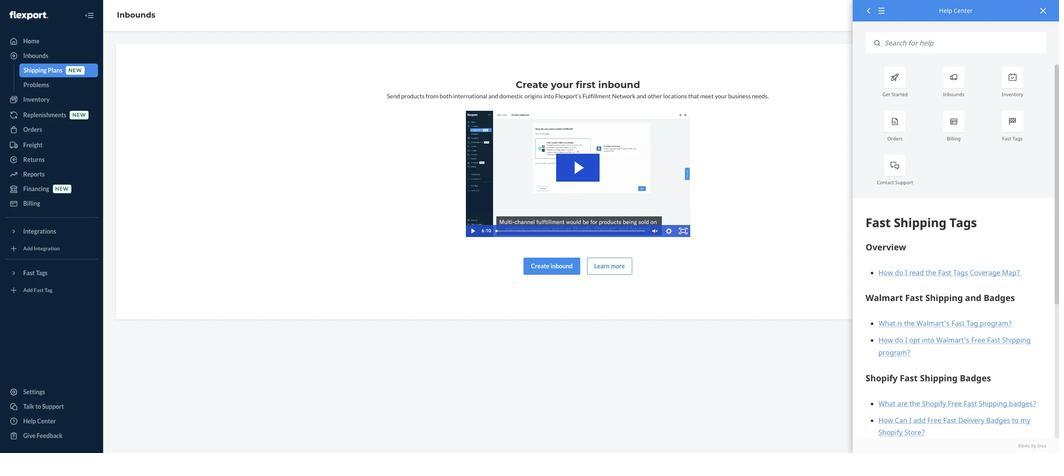 Task type: describe. For each thing, give the bounding box(es) containing it.
talk
[[23, 403, 34, 411]]

give feedback button
[[5, 430, 98, 443]]

settings
[[23, 389, 45, 396]]

add integration
[[23, 246, 60, 252]]

origins
[[525, 92, 543, 100]]

2 horizontal spatial inbounds
[[943, 91, 965, 98]]

contact
[[877, 179, 894, 186]]

1 vertical spatial help center
[[23, 418, 56, 425]]

reports link
[[5, 168, 98, 181]]

1 horizontal spatial help center
[[939, 6, 973, 15]]

help center link
[[5, 415, 98, 429]]

create for your
[[516, 79, 548, 91]]

video element
[[466, 111, 690, 237]]

0 vertical spatial inbounds
[[117, 10, 155, 20]]

replenishments
[[23, 111, 66, 119]]

fast tags inside dropdown button
[[23, 270, 48, 277]]

elevio by dixa link
[[866, 443, 1046, 449]]

add fast tag
[[23, 287, 52, 294]]

freight
[[23, 141, 43, 149]]

give
[[23, 433, 36, 440]]

1 horizontal spatial inbounds link
[[117, 10, 155, 20]]

learn more
[[594, 263, 625, 270]]

1 horizontal spatial tags
[[1013, 135, 1023, 142]]

support inside button
[[42, 403, 64, 411]]

returns link
[[5, 153, 98, 167]]

elevio by dixa
[[1019, 443, 1046, 449]]

first
[[576, 79, 596, 91]]

home
[[23, 37, 39, 45]]

add integration link
[[5, 242, 98, 256]]

add fast tag link
[[5, 284, 98, 298]]

2 and from the left
[[637, 92, 647, 100]]

send
[[387, 92, 400, 100]]

add for add fast tag
[[23, 287, 33, 294]]

shipping plans
[[23, 67, 62, 74]]

contact support
[[877, 179, 913, 186]]

elevio
[[1019, 443, 1031, 449]]

new for replenishments
[[72, 112, 86, 118]]

integrations
[[23, 228, 56, 235]]

talk to support button
[[5, 400, 98, 414]]

inbound inside "create your first inbound send products from both international and domestic origins into flexport's fulfillment network and other locations that meet your business needs."
[[599, 79, 640, 91]]

orders link
[[5, 123, 98, 137]]

started
[[892, 91, 908, 98]]

fulfillment
[[583, 92, 611, 100]]

shipping
[[23, 67, 47, 74]]

new for financing
[[55, 186, 69, 192]]

financing
[[23, 185, 49, 193]]

create for inbound
[[531, 263, 550, 270]]

home link
[[5, 34, 98, 48]]

1 horizontal spatial orders
[[888, 135, 903, 142]]

integration
[[34, 246, 60, 252]]

inventory link
[[5, 93, 98, 107]]

problems link
[[19, 78, 98, 92]]

reports
[[23, 171, 45, 178]]

freight link
[[5, 138, 98, 152]]

meet
[[701, 92, 714, 100]]

1 horizontal spatial inventory
[[1002, 91, 1024, 98]]

inventory inside "link"
[[23, 96, 50, 103]]

more
[[611, 263, 625, 270]]

locations
[[663, 92, 687, 100]]



Task type: locate. For each thing, give the bounding box(es) containing it.
dixa
[[1038, 443, 1046, 449]]

learn
[[594, 263, 610, 270]]

create inside "create your first inbound send products from both international and domestic origins into flexport's fulfillment network and other locations that meet your business needs."
[[516, 79, 548, 91]]

0 horizontal spatial tags
[[36, 270, 48, 277]]

new down reports link at the top left
[[55, 186, 69, 192]]

get started
[[883, 91, 908, 98]]

2 vertical spatial new
[[55, 186, 69, 192]]

2 add from the top
[[23, 287, 33, 294]]

create
[[516, 79, 548, 91], [531, 263, 550, 270]]

flexport logo image
[[9, 11, 48, 20]]

help center down to
[[23, 418, 56, 425]]

1 horizontal spatial support
[[896, 179, 913, 186]]

help center up search search box
[[939, 6, 973, 15]]

and left domestic in the left top of the page
[[489, 92, 498, 100]]

domestic
[[500, 92, 524, 100]]

0 vertical spatial support
[[896, 179, 913, 186]]

0 horizontal spatial center
[[37, 418, 56, 425]]

inbounds link
[[117, 10, 155, 20], [5, 49, 98, 63]]

plans
[[48, 67, 62, 74]]

billing inside billing link
[[23, 200, 40, 207]]

needs.
[[752, 92, 769, 100]]

0 vertical spatial orders
[[23, 126, 42, 133]]

0 horizontal spatial inbounds link
[[5, 49, 98, 63]]

0 horizontal spatial support
[[42, 403, 64, 411]]

add
[[23, 246, 33, 252], [23, 287, 33, 294]]

inventory
[[1002, 91, 1024, 98], [23, 96, 50, 103]]

0 horizontal spatial billing
[[23, 200, 40, 207]]

international
[[453, 92, 487, 100]]

inbound
[[599, 79, 640, 91], [551, 263, 573, 270]]

0 horizontal spatial inbounds
[[23, 52, 48, 59]]

1 horizontal spatial inbounds
[[117, 10, 155, 20]]

1 horizontal spatial fast tags
[[1003, 135, 1023, 142]]

both
[[440, 92, 452, 100]]

0 horizontal spatial fast tags
[[23, 270, 48, 277]]

center
[[954, 6, 973, 15], [37, 418, 56, 425]]

1 vertical spatial add
[[23, 287, 33, 294]]

1 horizontal spatial your
[[715, 92, 727, 100]]

1 horizontal spatial center
[[954, 6, 973, 15]]

feedback
[[37, 433, 63, 440]]

support
[[896, 179, 913, 186], [42, 403, 64, 411]]

your up flexport's
[[551, 79, 573, 91]]

0 vertical spatial billing
[[947, 135, 961, 142]]

orders
[[23, 126, 42, 133], [888, 135, 903, 142]]

0 horizontal spatial your
[[551, 79, 573, 91]]

2 vertical spatial fast
[[34, 287, 44, 294]]

your right meet
[[715, 92, 727, 100]]

1 add from the top
[[23, 246, 33, 252]]

help up give at bottom left
[[23, 418, 36, 425]]

new right plans
[[68, 67, 82, 74]]

help up search search box
[[939, 6, 952, 15]]

learn more button
[[587, 258, 632, 275]]

0 vertical spatial fast
[[1003, 135, 1012, 142]]

center inside the help center link
[[37, 418, 56, 425]]

0 vertical spatial create
[[516, 79, 548, 91]]

integrations button
[[5, 225, 98, 239]]

fast tags button
[[5, 267, 98, 280]]

1 vertical spatial inbounds link
[[5, 49, 98, 63]]

new
[[68, 67, 82, 74], [72, 112, 86, 118], [55, 186, 69, 192]]

talk to support
[[23, 403, 64, 411]]

products
[[401, 92, 425, 100]]

0 vertical spatial fast tags
[[1003, 135, 1023, 142]]

inbound left the learn at the right of page
[[551, 263, 573, 270]]

1 vertical spatial inbounds
[[23, 52, 48, 59]]

center up search search box
[[954, 6, 973, 15]]

1 vertical spatial fast
[[23, 270, 35, 277]]

new for shipping plans
[[68, 67, 82, 74]]

settings link
[[5, 386, 98, 399]]

0 horizontal spatial and
[[489, 92, 498, 100]]

0 vertical spatial center
[[954, 6, 973, 15]]

get
[[883, 91, 890, 98]]

fast inside dropdown button
[[23, 270, 35, 277]]

0 vertical spatial help
[[939, 6, 952, 15]]

flexport's
[[555, 92, 582, 100]]

into
[[544, 92, 554, 100]]

support down settings link
[[42, 403, 64, 411]]

video thumbnail image
[[466, 111, 690, 237], [466, 111, 690, 237]]

1 vertical spatial center
[[37, 418, 56, 425]]

0 horizontal spatial help center
[[23, 418, 56, 425]]

0 vertical spatial new
[[68, 67, 82, 74]]

2 vertical spatial inbounds
[[943, 91, 965, 98]]

1 vertical spatial fast tags
[[23, 270, 48, 277]]

1 horizontal spatial inbound
[[599, 79, 640, 91]]

0 vertical spatial your
[[551, 79, 573, 91]]

other
[[648, 92, 662, 100]]

to
[[35, 403, 41, 411]]

create your first inbound send products from both international and domestic origins into flexport's fulfillment network and other locations that meet your business needs.
[[387, 79, 769, 100]]

inbound inside create inbound button
[[551, 263, 573, 270]]

new up orders link
[[72, 112, 86, 118]]

billing
[[947, 135, 961, 142], [23, 200, 40, 207]]

0 vertical spatial tags
[[1013, 135, 1023, 142]]

support right contact at the right of page
[[896, 179, 913, 186]]

your
[[551, 79, 573, 91], [715, 92, 727, 100]]

tag
[[45, 287, 52, 294]]

1 horizontal spatial help
[[939, 6, 952, 15]]

help center
[[939, 6, 973, 15], [23, 418, 56, 425]]

billing link
[[5, 197, 98, 211]]

1 vertical spatial tags
[[36, 270, 48, 277]]

0 vertical spatial inbound
[[599, 79, 640, 91]]

add left tag
[[23, 287, 33, 294]]

0 vertical spatial help center
[[939, 6, 973, 15]]

1 vertical spatial help
[[23, 418, 36, 425]]

fast
[[1003, 135, 1012, 142], [23, 270, 35, 277], [34, 287, 44, 294]]

0 horizontal spatial inventory
[[23, 96, 50, 103]]

1 vertical spatial your
[[715, 92, 727, 100]]

problems
[[23, 81, 49, 89]]

add for add integration
[[23, 246, 33, 252]]

1 horizontal spatial billing
[[947, 135, 961, 142]]

and
[[489, 92, 498, 100], [637, 92, 647, 100]]

1 vertical spatial billing
[[23, 200, 40, 207]]

1 vertical spatial orders
[[888, 135, 903, 142]]

add left integration at the left bottom
[[23, 246, 33, 252]]

close navigation image
[[84, 10, 95, 21]]

1 vertical spatial create
[[531, 263, 550, 270]]

0 horizontal spatial orders
[[23, 126, 42, 133]]

1 and from the left
[[489, 92, 498, 100]]

Search search field
[[881, 32, 1046, 54]]

inbound up network
[[599, 79, 640, 91]]

center down talk to support
[[37, 418, 56, 425]]

help
[[939, 6, 952, 15], [23, 418, 36, 425]]

that
[[688, 92, 699, 100]]

create inbound button
[[524, 258, 580, 275]]

business
[[728, 92, 751, 100]]

network
[[612, 92, 636, 100]]

by
[[1032, 443, 1036, 449]]

1 vertical spatial new
[[72, 112, 86, 118]]

give feedback
[[23, 433, 63, 440]]

from
[[426, 92, 439, 100]]

tags
[[1013, 135, 1023, 142], [36, 270, 48, 277]]

create inside button
[[531, 263, 550, 270]]

inbounds
[[117, 10, 155, 20], [23, 52, 48, 59], [943, 91, 965, 98]]

0 vertical spatial add
[[23, 246, 33, 252]]

create inbound
[[531, 263, 573, 270]]

0 horizontal spatial help
[[23, 418, 36, 425]]

fast tags
[[1003, 135, 1023, 142], [23, 270, 48, 277]]

orders inside orders link
[[23, 126, 42, 133]]

tags inside fast tags dropdown button
[[36, 270, 48, 277]]

0 vertical spatial inbounds link
[[117, 10, 155, 20]]

returns
[[23, 156, 45, 163]]

1 horizontal spatial and
[[637, 92, 647, 100]]

0 horizontal spatial inbound
[[551, 263, 573, 270]]

1 vertical spatial inbound
[[551, 263, 573, 270]]

and left other
[[637, 92, 647, 100]]

1 vertical spatial support
[[42, 403, 64, 411]]



Task type: vqa. For each thing, say whether or not it's contained in the screenshot.
Dixa
yes



